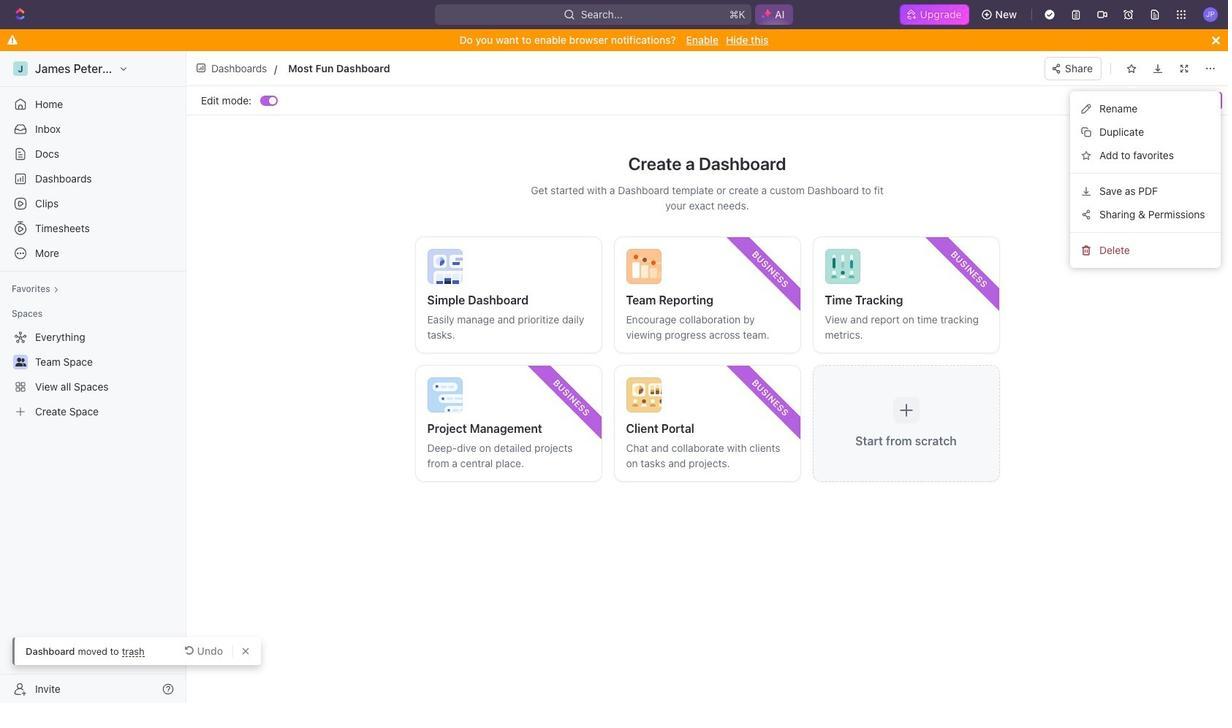 Task type: describe. For each thing, give the bounding box(es) containing it.
tree inside sidebar navigation
[[6, 326, 180, 424]]



Task type: vqa. For each thing, say whether or not it's contained in the screenshot.
the "Client Portal" Icon
yes



Task type: locate. For each thing, give the bounding box(es) containing it.
sidebar navigation
[[0, 51, 186, 704]]

team reporting image
[[626, 249, 661, 284]]

client portal image
[[626, 378, 661, 413]]

project management image
[[427, 378, 462, 413]]

simple dashboard image
[[427, 249, 462, 284]]

time tracking image
[[825, 249, 860, 284]]

tree
[[6, 326, 180, 424]]

None text field
[[288, 59, 607, 77]]



